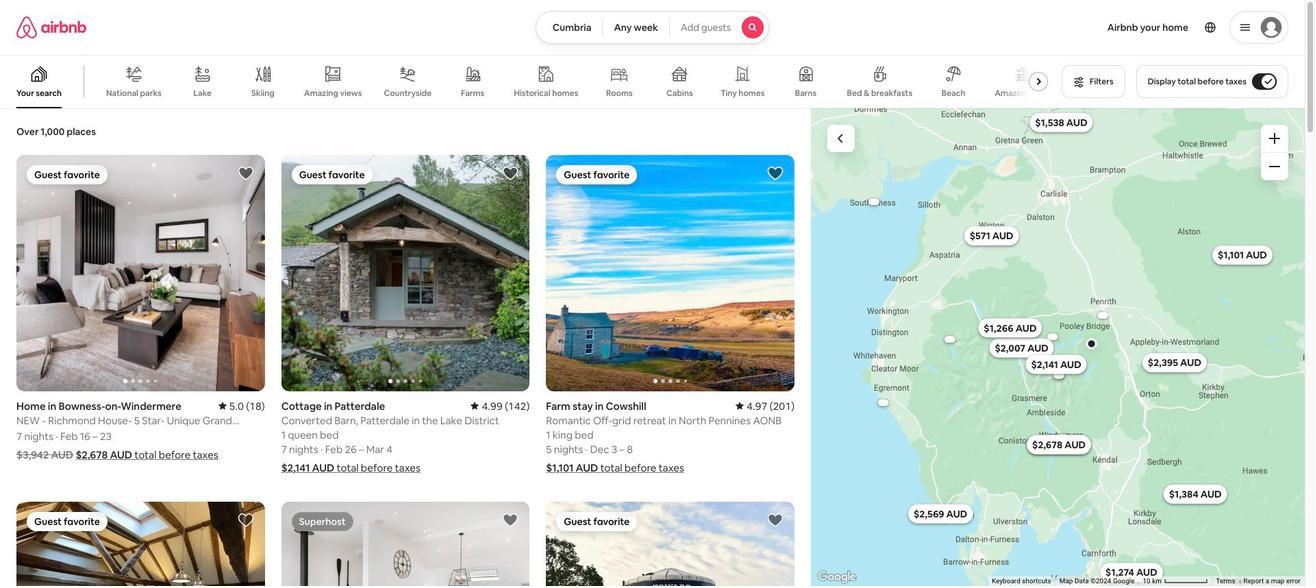 Task type: locate. For each thing, give the bounding box(es) containing it.
zoom in image
[[1270, 133, 1281, 144]]

4.99 out of 5 average rating,  142 reviews image
[[471, 399, 530, 412]]

add to wishlist: farm stay in cowshill image
[[768, 165, 784, 182]]

google image
[[815, 568, 860, 586]]

None search field
[[536, 11, 770, 44]]

google map
showing 27 stays. region
[[812, 108, 1306, 586]]

zoom out image
[[1270, 161, 1281, 172]]

profile element
[[786, 0, 1289, 55]]

add to wishlist: home in bowness-on-windermere image
[[238, 165, 254, 182]]

5.0 out of 5 average rating,  18 reviews image
[[218, 399, 265, 412]]

group
[[0, 55, 1054, 108], [16, 155, 265, 391], [281, 155, 530, 391], [546, 155, 795, 391], [16, 501, 265, 586], [281, 501, 530, 586], [546, 501, 795, 586]]



Task type: vqa. For each thing, say whether or not it's contained in the screenshot.
$96
no



Task type: describe. For each thing, give the bounding box(es) containing it.
add to wishlist: cottage in patterdale image
[[503, 165, 519, 182]]

the location you searched image
[[1087, 338, 1097, 349]]

add to wishlist: place to stay in lancashire image
[[238, 512, 254, 528]]

4.97 out of 5 average rating,  201 reviews image
[[736, 399, 795, 412]]

add to wishlist: home in bowness-on-windermere image
[[503, 512, 519, 528]]

add to wishlist: home in longtown image
[[768, 512, 784, 528]]



